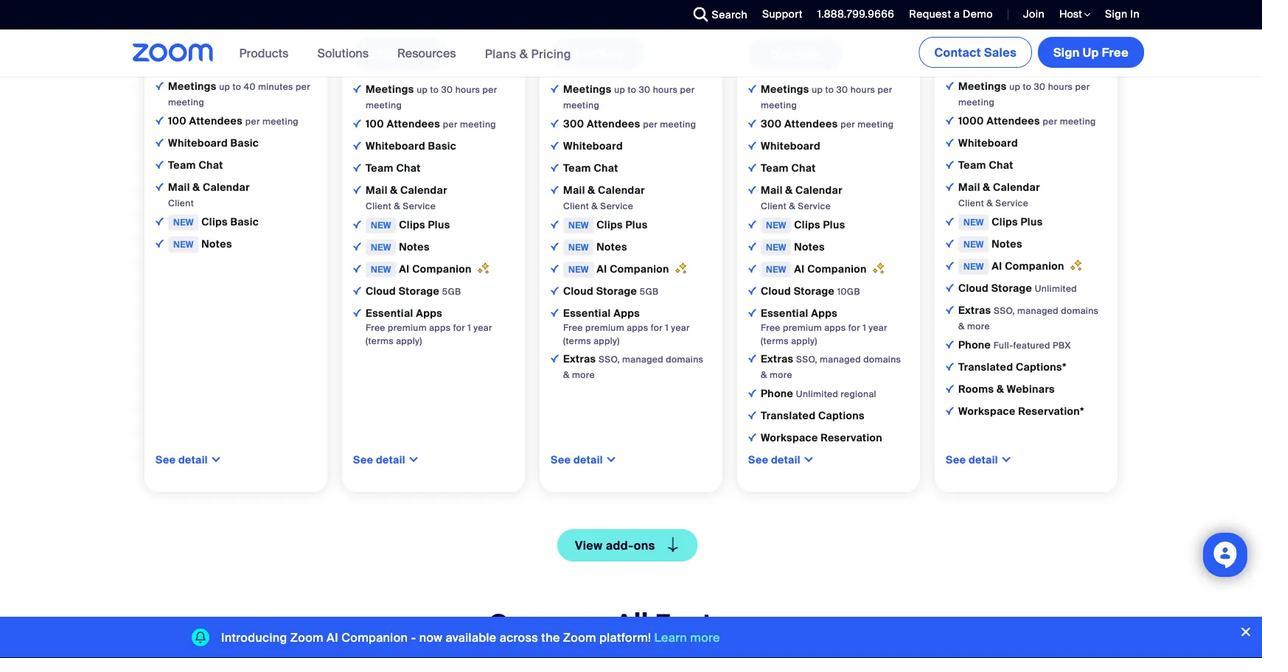 Task type: vqa. For each thing, say whether or not it's contained in the screenshot.
whiteboard basic to the right
yes



Task type: describe. For each thing, give the bounding box(es) containing it.
now
[[419, 630, 443, 645]]

companion for include image associated with 100
[[412, 262, 472, 276]]

apps for third see detail button from the left
[[614, 307, 640, 320]]

managed for cloud storage 5gb
[[622, 354, 663, 365]]

1 premium from the left
[[388, 322, 427, 333]]

30 for include image associated with 100
[[441, 84, 453, 95]]

2 buy now from the left
[[573, 46, 623, 61]]

& inside product information navigation
[[520, 46, 528, 61]]

in
[[1130, 7, 1140, 21]]

pricing
[[531, 46, 571, 61]]

phone for phone unlimited regional
[[761, 387, 793, 401]]

translated for translated captions*
[[958, 360, 1013, 374]]

unlimited inside "phone unlimited regional"
[[796, 388, 838, 400]]

search button
[[682, 0, 751, 29]]

include image for 1000
[[946, 82, 954, 90]]

pbx
[[1053, 340, 1071, 351]]

for for fourth see detail button from left
[[848, 322, 860, 333]]

join link left host
[[1012, 0, 1048, 29]]

translated captions
[[761, 409, 865, 423]]

rooms & webinars
[[958, 383, 1055, 396]]

learn
[[654, 630, 687, 645]]

100 attendees per meeting for now
[[366, 117, 496, 131]]

sales inside meetings navigation
[[984, 45, 1017, 60]]

extras for cloud storage 10gb
[[761, 352, 796, 366]]

full-
[[994, 340, 1013, 351]]

1 (terms from the left
[[366, 335, 394, 347]]

meeting inside up to 40 minutes per meeting
[[168, 96, 204, 108]]

3 premium from the left
[[783, 322, 822, 333]]

ai for include image associated with 1000
[[992, 259, 1002, 273]]

5 detail from the left
[[969, 453, 998, 467]]

up for sign up free
[[1083, 45, 1099, 60]]

up to 30 hours per meeting for include image corresponding to 300
[[761, 84, 892, 111]]

support
[[762, 7, 803, 21]]

all
[[615, 607, 649, 639]]

translated captions*
[[958, 360, 1067, 374]]

100 for buy now
[[366, 117, 384, 131]]

up for third see detail button from the left
[[614, 84, 625, 95]]

buy now link for include image associated with 100
[[353, 37, 447, 70]]

1 zoom from the left
[[290, 630, 324, 645]]

sign up free button
[[1038, 37, 1144, 68]]

free inside button
[[1102, 45, 1129, 60]]

host
[[1059, 7, 1085, 21]]

4 see detail button from the left
[[748, 453, 801, 467]]

request
[[909, 7, 951, 21]]

per inside up to 40 minutes per meeting
[[296, 81, 310, 92]]

billed for include image associated with 100
[[407, 18, 429, 29]]

sign in
[[1105, 7, 1140, 21]]

sales down join
[[1017, 44, 1049, 59]]

plus for include image associated with 1000
[[1021, 215, 1043, 229]]

calendar for first see detail button
[[203, 181, 250, 194]]

phone for phone full-featured pbx
[[958, 338, 991, 352]]

webinars
[[1007, 383, 1055, 396]]

new clips basic
[[173, 215, 259, 229]]

view add-ons
[[575, 538, 655, 553]]

30 for include image associated with 1000
[[1034, 81, 1046, 92]]

basic for sign up
[[230, 136, 259, 150]]

companion for include image corresponding to 300
[[807, 262, 867, 276]]

3 essential apps free premium apps for 1 year (terms apply) from the left
[[761, 307, 887, 347]]

1 year from the left
[[474, 322, 492, 333]]

featured
[[1013, 340, 1050, 351]]

view
[[575, 538, 603, 553]]

cloud storage unlimited
[[958, 282, 1077, 295]]

4 see from the left
[[748, 453, 768, 467]]

1 buy now from the left
[[375, 46, 425, 61]]

whiteboard for cloud storage 5gb
[[563, 139, 623, 153]]

3 see from the left
[[551, 453, 571, 467]]

up to 40 minutes per meeting
[[168, 81, 310, 108]]

cloud storage 10gb
[[761, 284, 860, 298]]

contact inside meetings navigation
[[934, 45, 981, 60]]

1 see from the left
[[156, 453, 176, 467]]

join
[[1023, 7, 1045, 21]]

3 year from the left
[[869, 322, 887, 333]]

join link up meetings navigation at right top
[[1023, 7, 1045, 21]]

300 for cloud storage 5gb
[[563, 117, 584, 131]]

rooms
[[958, 383, 994, 396]]

40
[[244, 81, 256, 92]]

per inside 1000 attendees per meeting
[[1043, 116, 1057, 127]]

2 horizontal spatial domains
[[1061, 305, 1099, 317]]

sign up link
[[156, 37, 245, 67]]

2 horizontal spatial sso, managed domains & more
[[958, 305, 1099, 332]]

2 apps from the left
[[627, 322, 648, 333]]

products
[[239, 45, 289, 61]]

workspace reservation
[[761, 431, 882, 445]]

mail inside mail & calendar client
[[168, 181, 190, 194]]

solutions
[[317, 45, 369, 61]]

compare all features
[[489, 607, 774, 639]]

4 detail from the left
[[771, 453, 801, 467]]

apply) for third see detail button from the left
[[594, 335, 620, 347]]

sso, managed domains & more for cloud storage 10gb
[[761, 354, 901, 381]]

host button
[[1059, 7, 1090, 21]]

service for include image associated with 100
[[403, 200, 436, 212]]

whiteboard for cloud storage 10gb
[[761, 139, 821, 153]]

buy for fourth see detail button from left
[[770, 46, 792, 61]]

2 essential apps free premium apps for 1 year (terms apply) from the left
[[563, 307, 690, 347]]

1000
[[958, 114, 984, 128]]

2 annually from the left
[[629, 18, 663, 29]]

calendar for fourth see detail button from left
[[795, 183, 843, 197]]

300 attendees per meeting for cloud storage 5gb
[[563, 117, 696, 131]]

3 /month/user, billed annually from the left
[[748, 18, 860, 29]]

sign for sign up
[[178, 44, 204, 59]]

2 buy now link from the left
[[551, 37, 645, 70]]

zoom logo image
[[133, 43, 214, 62]]

1000 attendees per meeting
[[958, 114, 1096, 128]]

client inside mail & calendar client
[[168, 197, 194, 209]]

platform!
[[599, 630, 651, 645]]

reservation
[[821, 431, 882, 445]]

ons
[[634, 538, 655, 553]]

2 billed from the left
[[605, 18, 627, 29]]

/month/user, for include image corresponding to 300
[[748, 18, 800, 29]]

across
[[500, 630, 538, 645]]

regional
[[841, 388, 877, 400]]

service for include image corresponding to 300
[[798, 200, 831, 212]]

up for sign up
[[207, 44, 223, 59]]

1 apps from the left
[[429, 322, 451, 333]]

essential for fourth see detail button from left
[[761, 307, 808, 320]]

3 see detail button from the left
[[551, 453, 603, 467]]

request a demo
[[909, 7, 993, 21]]

apply) for second see detail button from the left
[[396, 335, 422, 347]]

cloud storage 5gb for whiteboard
[[563, 284, 659, 298]]

up to 30 hours per meeting for include image associated with 100
[[366, 84, 497, 111]]

up for 1st see detail button from right
[[1009, 81, 1020, 92]]

sign up
[[178, 44, 223, 59]]

buy now link for include image corresponding to 300
[[748, 37, 842, 70]]

new inside "new clips basic"
[[173, 217, 194, 228]]

to for second see detail button from the left
[[430, 84, 439, 95]]

a
[[954, 7, 960, 21]]

sign for sign up free
[[1054, 45, 1080, 60]]

1.888.799.9666
[[817, 7, 894, 21]]

workspace for buy
[[761, 431, 818, 445]]

demo
[[963, 7, 993, 21]]

100 attendees per meeting for up
[[168, 114, 299, 128]]

new ai companion for include image associated with 100
[[371, 262, 474, 276]]

plus for include image associated with 100
[[428, 218, 450, 232]]

meetings navigation
[[916, 29, 1147, 71]]

300 attendees per meeting for cloud storage 10gb
[[761, 117, 894, 131]]

meeting inside 1000 attendees per meeting
[[1060, 116, 1096, 127]]

solutions button
[[317, 29, 375, 77]]

introducing zoom ai companion - now available across the zoom platform! learn more
[[221, 630, 720, 645]]

add-
[[606, 538, 634, 553]]

up for first see detail button
[[219, 81, 230, 92]]

workspace for contact
[[958, 405, 1016, 418]]

buy for second see detail button from the left
[[375, 46, 397, 61]]

domains for cloud storage 10gb
[[863, 354, 901, 365]]



Task type: locate. For each thing, give the bounding box(es) containing it.
sso, managed domains & more for cloud storage 5gb
[[563, 354, 704, 381]]

sales down demo at the top of page
[[984, 45, 1017, 60]]

0 horizontal spatial apply)
[[396, 335, 422, 347]]

0 horizontal spatial phone
[[761, 387, 793, 401]]

sso, for cloud storage 10gb
[[796, 354, 818, 365]]

3 annually from the left
[[827, 18, 860, 29]]

attendees
[[189, 114, 243, 128], [987, 114, 1040, 128], [387, 117, 440, 131], [587, 117, 640, 131], [784, 117, 838, 131]]

compare
[[489, 607, 609, 639]]

0 horizontal spatial /month/user,
[[353, 18, 405, 29]]

2 premium from the left
[[585, 322, 624, 333]]

0 horizontal spatial apps
[[416, 307, 442, 320]]

zoom
[[290, 630, 324, 645], [563, 630, 596, 645]]

& inside mail & calendar client
[[193, 181, 200, 194]]

year
[[474, 322, 492, 333], [671, 322, 690, 333], [869, 322, 887, 333]]

workspace
[[958, 405, 1016, 418], [761, 431, 818, 445]]

0 horizontal spatial premium
[[388, 322, 427, 333]]

5 see detail from the left
[[946, 453, 998, 467]]

contact sales link inside meetings navigation
[[919, 37, 1032, 68]]

available
[[446, 630, 497, 645]]

1 horizontal spatial domains
[[863, 354, 901, 365]]

1 horizontal spatial premium
[[585, 322, 624, 333]]

0 horizontal spatial sso, managed domains & more
[[563, 354, 704, 381]]

1 for third see detail button from the left
[[665, 322, 669, 333]]

plus for include image corresponding to 300
[[823, 218, 845, 232]]

(terms
[[366, 335, 394, 347], [563, 335, 591, 347], [761, 335, 789, 347]]

0 horizontal spatial sso,
[[599, 354, 620, 365]]

0 horizontal spatial annually
[[431, 18, 465, 29]]

captions
[[818, 409, 865, 423]]

2 horizontal spatial 1
[[863, 322, 866, 333]]

essential apps free premium apps for 1 year (terms apply)
[[366, 307, 492, 347], [563, 307, 690, 347], [761, 307, 887, 347]]

contact down a
[[934, 45, 981, 60]]

/month/user, right search
[[748, 18, 800, 29]]

calendar for 1st see detail button from right
[[993, 181, 1040, 194]]

2 zoom from the left
[[563, 630, 596, 645]]

new clips plus
[[964, 215, 1043, 229], [371, 218, 450, 232], [568, 218, 648, 232], [766, 218, 845, 232]]

1 horizontal spatial sso, managed domains & more
[[761, 354, 901, 381]]

0 horizontal spatial domains
[[666, 354, 704, 365]]

1 buy from the left
[[375, 46, 397, 61]]

1 contact sales link from the left
[[919, 37, 1032, 68]]

1 see detail from the left
[[156, 453, 208, 467]]

annually left search button
[[629, 18, 663, 29]]

plus
[[1021, 215, 1043, 229], [428, 218, 450, 232], [626, 218, 648, 232], [823, 218, 845, 232]]

calendar
[[203, 181, 250, 194], [993, 181, 1040, 194], [400, 183, 447, 197], [598, 183, 645, 197], [795, 183, 843, 197]]

to for first see detail button
[[233, 81, 241, 92]]

apply) for fourth see detail button from left
[[791, 335, 817, 347]]

learn more link
[[654, 630, 720, 645]]

1 for from the left
[[453, 322, 465, 333]]

essential for second see detail button from the left
[[366, 307, 413, 320]]

1 vertical spatial unlimited
[[796, 388, 838, 400]]

0 horizontal spatial buy now link
[[353, 37, 447, 70]]

2 5gb from the left
[[640, 286, 659, 297]]

2 year from the left
[[671, 322, 690, 333]]

apply)
[[396, 335, 422, 347], [594, 335, 620, 347], [791, 335, 817, 347]]

unlimited
[[1035, 283, 1077, 294], [796, 388, 838, 400]]

1 see detail button from the left
[[156, 453, 208, 467]]

extras
[[958, 304, 994, 317], [563, 352, 599, 366], [761, 352, 796, 366]]

1 horizontal spatial up
[[1083, 45, 1099, 60]]

1 vertical spatial workspace
[[761, 431, 818, 445]]

premium
[[388, 322, 427, 333], [585, 322, 624, 333], [783, 322, 822, 333]]

buy now right solutions
[[375, 46, 425, 61]]

now right pricing
[[597, 46, 623, 61]]

1 horizontal spatial apply)
[[594, 335, 620, 347]]

now right solutions dropdown button
[[400, 46, 425, 61]]

see detail button
[[156, 453, 208, 467], [353, 453, 405, 467], [551, 453, 603, 467], [748, 453, 801, 467], [946, 453, 998, 467]]

calendar inside mail & calendar client
[[203, 181, 250, 194]]

banner containing contact sales
[[115, 29, 1147, 78]]

2 (terms from the left
[[563, 335, 591, 347]]

introducing
[[221, 630, 287, 645]]

up for fourth see detail button from left
[[812, 84, 823, 95]]

1 horizontal spatial unlimited
[[1035, 283, 1077, 294]]

include image for 300
[[748, 85, 756, 93]]

1 apps from the left
[[416, 307, 442, 320]]

3 now from the left
[[795, 46, 820, 61]]

1 horizontal spatial 100
[[366, 117, 384, 131]]

3 (terms from the left
[[761, 335, 789, 347]]

2 horizontal spatial buy now
[[770, 46, 820, 61]]

1 horizontal spatial 1
[[665, 322, 669, 333]]

5gb for whiteboard
[[640, 286, 659, 297]]

2 detail from the left
[[376, 453, 405, 467]]

mail
[[168, 181, 190, 194], [958, 181, 980, 194], [366, 183, 388, 197], [563, 183, 585, 197], [761, 183, 783, 197]]

hours
[[1048, 81, 1073, 92], [455, 84, 480, 95], [653, 84, 678, 95], [850, 84, 875, 95]]

2 contact sales link from the left
[[946, 37, 1071, 67]]

0 horizontal spatial year
[[474, 322, 492, 333]]

3 apps from the left
[[824, 322, 846, 333]]

annually up resources dropdown button
[[431, 18, 465, 29]]

new ai companion for include image corresponding to 300
[[766, 262, 869, 276]]

300 for cloud storage 10gb
[[761, 117, 782, 131]]

2 buy from the left
[[573, 46, 594, 61]]

1 horizontal spatial workspace
[[958, 405, 1016, 418]]

basic for buy now
[[428, 139, 456, 153]]

contact sales down demo at the top of page
[[934, 45, 1017, 60]]

sign inside "sign up free" button
[[1054, 45, 1080, 60]]

/month/user, for include image associated with 100
[[353, 18, 405, 29]]

1 horizontal spatial 5gb
[[640, 286, 659, 297]]

2 horizontal spatial essential apps free premium apps for 1 year (terms apply)
[[761, 307, 887, 347]]

sign in link
[[1094, 0, 1147, 29], [1105, 7, 1140, 21]]

sso, for cloud storage 5gb
[[599, 354, 620, 365]]

up inside up to 40 minutes per meeting
[[219, 81, 230, 92]]

to inside up to 40 minutes per meeting
[[233, 81, 241, 92]]

1 horizontal spatial 300
[[761, 117, 782, 131]]

1 horizontal spatial extras
[[761, 352, 796, 366]]

clips
[[201, 215, 228, 229], [992, 215, 1018, 229], [399, 218, 425, 232], [597, 218, 623, 232], [794, 218, 820, 232]]

4 see detail from the left
[[748, 453, 801, 467]]

0 horizontal spatial buy now
[[375, 46, 425, 61]]

1 horizontal spatial essential apps free premium apps for 1 year (terms apply)
[[563, 307, 690, 347]]

chat
[[199, 158, 223, 172], [989, 158, 1013, 172], [396, 161, 421, 175], [594, 161, 618, 175], [791, 161, 816, 175]]

30
[[1034, 81, 1046, 92], [441, 84, 453, 95], [639, 84, 651, 95], [836, 84, 848, 95]]

sign up up to 40 minutes per meeting
[[178, 44, 204, 59]]

0 horizontal spatial 1
[[468, 322, 471, 333]]

up to 30 hours per meeting
[[958, 81, 1090, 108], [366, 84, 497, 111], [563, 84, 695, 111], [761, 84, 892, 111]]

0 horizontal spatial sign
[[178, 44, 204, 59]]

2 1 from the left
[[665, 322, 669, 333]]

3 apply) from the left
[[791, 335, 817, 347]]

to for fourth see detail button from left
[[825, 84, 834, 95]]

2 horizontal spatial apps
[[811, 307, 838, 320]]

sign up free
[[1054, 45, 1129, 60]]

managed
[[1017, 305, 1059, 317], [622, 354, 663, 365], [820, 354, 861, 365]]

30 for include image corresponding to 300
[[836, 84, 848, 95]]

mail & calendar client & service for include image corresponding to 300
[[761, 183, 843, 212]]

2 300 attendees per meeting from the left
[[761, 117, 894, 131]]

2 horizontal spatial apply)
[[791, 335, 817, 347]]

0 horizontal spatial managed
[[622, 354, 663, 365]]

billed for include image corresponding to 300
[[802, 18, 825, 29]]

1 vertical spatial translated
[[761, 409, 816, 423]]

3 see detail from the left
[[551, 453, 603, 467]]

workspace down translated captions
[[761, 431, 818, 445]]

3 /month/user, from the left
[[748, 18, 800, 29]]

resources button
[[397, 29, 463, 77]]

translated down "phone unlimited regional"
[[761, 409, 816, 423]]

3 for from the left
[[848, 322, 860, 333]]

1 300 from the left
[[563, 117, 584, 131]]

1.888.799.9666 button
[[806, 0, 898, 29], [817, 7, 894, 21]]

whiteboard basic for up
[[168, 136, 259, 150]]

translated up rooms
[[958, 360, 1013, 374]]

search
[[712, 8, 747, 21]]

100 attendees per meeting down resources dropdown button
[[366, 117, 496, 131]]

phone full-featured pbx
[[958, 338, 1071, 352]]

up down host dropdown button
[[1083, 45, 1099, 60]]

2 see detail from the left
[[353, 453, 405, 467]]

1 horizontal spatial buy
[[573, 46, 594, 61]]

1 horizontal spatial billed
[[605, 18, 627, 29]]

3 billed from the left
[[802, 18, 825, 29]]

annually for include image corresponding to 300
[[827, 18, 860, 29]]

translated for translated captions
[[761, 409, 816, 423]]

sign
[[1105, 7, 1128, 21], [178, 44, 204, 59], [1054, 45, 1080, 60]]

1 for second see detail button from the left
[[468, 322, 471, 333]]

0 horizontal spatial /month/user, billed annually
[[353, 18, 465, 29]]

1 horizontal spatial buy now
[[573, 46, 623, 61]]

new ai companion for include image associated with 1000
[[964, 259, 1067, 273]]

2 horizontal spatial (terms
[[761, 335, 789, 347]]

2 horizontal spatial /month/user,
[[748, 18, 800, 29]]

sales
[[1017, 44, 1049, 59], [984, 45, 1017, 60]]

300 attendees per meeting
[[563, 117, 696, 131], [761, 117, 894, 131]]

see
[[156, 453, 176, 467], [353, 453, 373, 467], [551, 453, 571, 467], [748, 453, 768, 467], [946, 453, 966, 467]]

3 buy now from the left
[[770, 46, 820, 61]]

buy now
[[375, 46, 425, 61], [573, 46, 623, 61], [770, 46, 820, 61]]

1 horizontal spatial (terms
[[563, 335, 591, 347]]

now
[[400, 46, 425, 61], [597, 46, 623, 61], [795, 46, 820, 61]]

view add-ons arrow down icon image
[[665, 538, 680, 552]]

3 apps from the left
[[811, 307, 838, 320]]

mail & calendar client & service for include image associated with 1000
[[958, 181, 1040, 209]]

2 now from the left
[[597, 46, 623, 61]]

to for third see detail button from the left
[[628, 84, 636, 95]]

1 horizontal spatial zoom
[[563, 630, 596, 645]]

phone up translated captions
[[761, 387, 793, 401]]

service
[[996, 197, 1029, 209], [403, 200, 436, 212], [600, 200, 633, 212], [798, 200, 831, 212]]

0 horizontal spatial whiteboard basic
[[168, 136, 259, 150]]

/month/user, up pricing
[[551, 18, 603, 29]]

0 vertical spatial workspace
[[958, 405, 1016, 418]]

buy left resources in the top left of the page
[[375, 46, 397, 61]]

2 horizontal spatial billed
[[802, 18, 825, 29]]

0 horizontal spatial apps
[[429, 322, 451, 333]]

1 horizontal spatial year
[[671, 322, 690, 333]]

phone unlimited regional
[[761, 387, 877, 401]]

zoom right "the"
[[563, 630, 596, 645]]

1 /month/user, billed annually from the left
[[353, 18, 465, 29]]

contact sales link down join
[[946, 37, 1071, 67]]

0 horizontal spatial billed
[[407, 18, 429, 29]]

2 horizontal spatial buy now link
[[748, 37, 842, 70]]

0 vertical spatial translated
[[958, 360, 1013, 374]]

reservation*
[[1018, 405, 1084, 418]]

100
[[168, 114, 187, 128], [366, 117, 384, 131]]

annually
[[431, 18, 465, 29], [629, 18, 663, 29], [827, 18, 860, 29]]

1 horizontal spatial 100 attendees per meeting
[[366, 117, 496, 131]]

apps for second see detail button from the left
[[416, 307, 442, 320]]

1 horizontal spatial sign
[[1054, 45, 1080, 60]]

2 apps from the left
[[614, 307, 640, 320]]

workspace reservation*
[[958, 405, 1084, 418]]

phone left full-
[[958, 338, 991, 352]]

annually right support
[[827, 18, 860, 29]]

products button
[[239, 29, 295, 77]]

0 horizontal spatial for
[[453, 322, 465, 333]]

0 horizontal spatial (terms
[[366, 335, 394, 347]]

include image
[[156, 82, 164, 90], [551, 85, 559, 93], [551, 309, 559, 317], [748, 309, 756, 317]]

new ai companion
[[964, 259, 1067, 273], [371, 262, 474, 276], [568, 262, 672, 276], [766, 262, 869, 276]]

whiteboard basic for now
[[366, 139, 456, 153]]

1 horizontal spatial now
[[597, 46, 623, 61]]

sso,
[[994, 305, 1015, 317], [599, 354, 620, 365], [796, 354, 818, 365]]

up left products
[[207, 44, 223, 59]]

1 horizontal spatial buy now link
[[551, 37, 645, 70]]

2 horizontal spatial sso,
[[994, 305, 1015, 317]]

2 horizontal spatial now
[[795, 46, 820, 61]]

0 horizontal spatial buy
[[375, 46, 397, 61]]

3 detail from the left
[[574, 453, 603, 467]]

1 horizontal spatial for
[[651, 322, 663, 333]]

1 horizontal spatial managed
[[820, 354, 861, 365]]

3 essential from the left
[[761, 307, 808, 320]]

1 horizontal spatial essential
[[563, 307, 611, 320]]

minutes
[[258, 81, 293, 92]]

up to 30 hours per meeting for include image associated with 1000
[[958, 81, 1090, 108]]

plans & pricing
[[485, 46, 571, 61]]

up
[[219, 81, 230, 92], [1009, 81, 1020, 92], [417, 84, 428, 95], [614, 84, 625, 95], [812, 84, 823, 95]]

resources
[[397, 45, 456, 61]]

/month/user, billed annually
[[353, 18, 465, 29], [551, 18, 663, 29], [748, 18, 860, 29]]

1 detail from the left
[[178, 453, 208, 467]]

2 horizontal spatial managed
[[1017, 305, 1059, 317]]

team
[[168, 158, 196, 172], [958, 158, 986, 172], [366, 161, 394, 175], [563, 161, 591, 175], [761, 161, 789, 175]]

banner
[[115, 29, 1147, 78]]

unlimited up pbx
[[1035, 283, 1077, 294]]

basic
[[230, 136, 259, 150], [428, 139, 456, 153], [230, 215, 259, 229]]

0 horizontal spatial 100
[[168, 114, 187, 128]]

sign for sign in
[[1105, 7, 1128, 21]]

5gb
[[442, 286, 461, 297], [640, 286, 659, 297]]

mail & calendar client & service for include image associated with 100
[[366, 183, 447, 212]]

unlimited up translated captions
[[796, 388, 838, 400]]

1 horizontal spatial 300 attendees per meeting
[[761, 117, 894, 131]]

include image
[[946, 82, 954, 90], [353, 85, 361, 93], [748, 85, 756, 93], [353, 309, 361, 317]]

up for second see detail button from the left
[[417, 84, 428, 95]]

sign down host
[[1054, 45, 1080, 60]]

0 vertical spatial unlimited
[[1035, 283, 1077, 294]]

1 horizontal spatial sso,
[[796, 354, 818, 365]]

zoom right introducing on the bottom of the page
[[290, 630, 324, 645]]

0 horizontal spatial 5gb
[[442, 286, 461, 297]]

cloud storage 5gb for whiteboard basic
[[366, 284, 461, 298]]

0 horizontal spatial 300 attendees per meeting
[[563, 117, 696, 131]]

0 vertical spatial phone
[[958, 338, 991, 352]]

the
[[541, 630, 560, 645]]

calendar for second see detail button from the left
[[400, 183, 447, 197]]

1 /month/user, from the left
[[353, 18, 405, 29]]

0 horizontal spatial up
[[207, 44, 223, 59]]

1 300 attendees per meeting from the left
[[563, 117, 696, 131]]

contact sales inside meetings navigation
[[934, 45, 1017, 60]]

1 apply) from the left
[[396, 335, 422, 347]]

1 horizontal spatial annually
[[629, 18, 663, 29]]

buy down support
[[770, 46, 792, 61]]

sign left in
[[1105, 7, 1128, 21]]

100 attendees per meeting
[[168, 114, 299, 128], [366, 117, 496, 131]]

mail & calendar client
[[168, 181, 250, 209]]

essential for third see detail button from the left
[[563, 307, 611, 320]]

3 buy from the left
[[770, 46, 792, 61]]

0 horizontal spatial zoom
[[290, 630, 324, 645]]

buy now down support
[[770, 46, 820, 61]]

2 horizontal spatial year
[[869, 322, 887, 333]]

include image for 100
[[353, 85, 361, 93]]

&
[[520, 46, 528, 61], [193, 181, 200, 194], [983, 181, 990, 194], [390, 183, 398, 197], [588, 183, 595, 197], [785, 183, 793, 197], [987, 197, 993, 209], [394, 200, 400, 212], [591, 200, 598, 212], [789, 200, 796, 212], [958, 321, 965, 332], [563, 369, 570, 381], [761, 369, 767, 381], [997, 383, 1004, 396]]

new notes
[[173, 237, 232, 251], [964, 237, 1022, 251], [371, 240, 430, 254], [568, 240, 627, 254], [766, 240, 825, 254]]

extras for cloud storage 5gb
[[563, 352, 599, 366]]

2 horizontal spatial /month/user, billed annually
[[748, 18, 860, 29]]

contact sales
[[968, 44, 1049, 59], [934, 45, 1017, 60]]

plans
[[485, 46, 516, 61]]

2 cloud storage 5gb from the left
[[563, 284, 659, 298]]

apps for fourth see detail button from left
[[811, 307, 838, 320]]

mail & calendar client & service
[[958, 181, 1040, 209], [366, 183, 447, 212], [563, 183, 645, 212], [761, 183, 843, 212]]

3 1 from the left
[[863, 322, 866, 333]]

new
[[173, 217, 194, 228], [964, 217, 984, 228], [371, 220, 391, 231], [568, 220, 589, 231], [766, 220, 786, 231], [173, 239, 194, 250], [964, 239, 984, 250], [371, 242, 391, 253], [568, 242, 589, 253], [766, 242, 786, 253], [964, 261, 984, 272], [371, 264, 391, 275], [568, 264, 589, 275], [766, 264, 786, 275]]

1 horizontal spatial apps
[[614, 307, 640, 320]]

calendar for third see detail button from the left
[[598, 183, 645, 197]]

contact
[[968, 44, 1014, 59], [934, 45, 981, 60]]

ok image
[[156, 116, 164, 124], [946, 116, 954, 124], [353, 119, 361, 127], [551, 119, 559, 127], [748, 119, 756, 127], [156, 138, 164, 147], [353, 141, 361, 150], [551, 141, 559, 150], [748, 141, 756, 150], [156, 161, 164, 169], [946, 161, 954, 169], [353, 164, 361, 172], [551, 164, 559, 172], [748, 164, 756, 172], [353, 186, 361, 194], [748, 186, 756, 194], [353, 220, 361, 228], [353, 242, 361, 251], [353, 265, 361, 273], [551, 287, 559, 295], [946, 340, 954, 349], [748, 355, 756, 363], [946, 385, 954, 393], [946, 407, 954, 415], [748, 411, 756, 419], [748, 433, 756, 441]]

billed
[[407, 18, 429, 29], [605, 18, 627, 29], [802, 18, 825, 29]]

translated
[[958, 360, 1013, 374], [761, 409, 816, 423]]

buy for third see detail button from the left
[[573, 46, 594, 61]]

sign inside sign up link
[[178, 44, 204, 59]]

2 horizontal spatial apps
[[824, 322, 846, 333]]

1 for fourth see detail button from left
[[863, 322, 866, 333]]

1 cloud storage 5gb from the left
[[366, 284, 461, 298]]

1 essential apps free premium apps for 1 year (terms apply) from the left
[[366, 307, 492, 347]]

1 horizontal spatial /month/user, billed annually
[[551, 18, 663, 29]]

5 see from the left
[[946, 453, 966, 467]]

1 horizontal spatial apps
[[627, 322, 648, 333]]

features
[[655, 607, 774, 639]]

1 buy now link from the left
[[353, 37, 447, 70]]

1 5gb from the left
[[442, 286, 461, 297]]

contact sales link down demo at the top of page
[[919, 37, 1032, 68]]

contact sales link
[[919, 37, 1032, 68], [946, 37, 1071, 67]]

free
[[1102, 45, 1129, 60], [366, 322, 385, 333], [563, 322, 583, 333], [761, 322, 781, 333]]

whiteboard for cloud storage unlimited
[[958, 136, 1018, 150]]

3 buy now link from the left
[[748, 37, 842, 70]]

2 horizontal spatial annually
[[827, 18, 860, 29]]

1 horizontal spatial phone
[[958, 338, 991, 352]]

0 horizontal spatial essential apps free premium apps for 1 year (terms apply)
[[366, 307, 492, 347]]

ok image
[[946, 138, 954, 147], [156, 183, 164, 191], [946, 183, 954, 191], [551, 186, 559, 194], [156, 217, 164, 225], [946, 217, 954, 225], [551, 220, 559, 228], [748, 220, 756, 228], [156, 239, 164, 248], [946, 239, 954, 248], [551, 242, 559, 251], [748, 242, 756, 251], [946, 262, 954, 270], [551, 265, 559, 273], [748, 265, 756, 273], [946, 284, 954, 292], [353, 287, 361, 295], [748, 287, 756, 295], [946, 306, 954, 314], [551, 355, 559, 363], [946, 363, 954, 371], [748, 389, 756, 397]]

2 horizontal spatial sign
[[1105, 7, 1128, 21]]

now down support
[[795, 46, 820, 61]]

buy now right pricing
[[573, 46, 623, 61]]

unlimited inside cloud storage unlimited
[[1035, 283, 1077, 294]]

100 attendees per meeting down up to 40 minutes per meeting
[[168, 114, 299, 128]]

1 annually from the left
[[431, 18, 465, 29]]

captions*
[[1016, 360, 1067, 374]]

0 horizontal spatial cloud storage 5gb
[[366, 284, 461, 298]]

1 essential from the left
[[366, 307, 413, 320]]

see detail
[[156, 453, 208, 467], [353, 453, 405, 467], [551, 453, 603, 467], [748, 453, 801, 467], [946, 453, 998, 467]]

contact down demo at the top of page
[[968, 44, 1014, 59]]

1 1 from the left
[[468, 322, 471, 333]]

1 now from the left
[[400, 46, 425, 61]]

2 /month/user, billed annually from the left
[[551, 18, 663, 29]]

0 horizontal spatial workspace
[[761, 431, 818, 445]]

detail
[[178, 453, 208, 467], [376, 453, 405, 467], [574, 453, 603, 467], [771, 453, 801, 467], [969, 453, 998, 467]]

2 see from the left
[[353, 453, 373, 467]]

5 see detail button from the left
[[946, 453, 998, 467]]

product information navigation
[[228, 29, 582, 78]]

1 horizontal spatial /month/user,
[[551, 18, 603, 29]]

100 for sign up
[[168, 114, 187, 128]]

2 horizontal spatial premium
[[783, 322, 822, 333]]

storage
[[991, 282, 1032, 295], [399, 284, 440, 298], [596, 284, 637, 298], [794, 284, 835, 298]]

join link
[[1012, 0, 1048, 29], [1023, 7, 1045, 21]]

for for third see detail button from the left
[[651, 322, 663, 333]]

up inside button
[[1083, 45, 1099, 60]]

annually for include image associated with 100
[[431, 18, 465, 29]]

workspace down rooms
[[958, 405, 1016, 418]]

10gb
[[837, 286, 860, 297]]

request a demo link
[[898, 0, 997, 29], [909, 7, 993, 21]]

2 for from the left
[[651, 322, 663, 333]]

2 horizontal spatial for
[[848, 322, 860, 333]]

apps
[[429, 322, 451, 333], [627, 322, 648, 333], [824, 322, 846, 333]]

2 see detail button from the left
[[353, 453, 405, 467]]

to for 1st see detail button from right
[[1023, 81, 1032, 92]]

5gb for whiteboard basic
[[442, 286, 461, 297]]

ai for include image corresponding to 300
[[794, 262, 805, 276]]

domains for cloud storage 5gb
[[666, 354, 704, 365]]

2 horizontal spatial buy
[[770, 46, 792, 61]]

cloud
[[958, 282, 989, 295], [366, 284, 396, 298], [563, 284, 594, 298], [761, 284, 791, 298]]

0 horizontal spatial unlimited
[[796, 388, 838, 400]]

/month/user, up product information navigation
[[353, 18, 405, 29]]

2 essential from the left
[[563, 307, 611, 320]]

-
[[411, 630, 416, 645]]

0 horizontal spatial 100 attendees per meeting
[[168, 114, 299, 128]]

companion for include image associated with 1000
[[1005, 259, 1064, 273]]

ai for include image associated with 100
[[399, 262, 410, 276]]

service for include image associated with 1000
[[996, 197, 1029, 209]]

managed for cloud storage 10gb
[[820, 354, 861, 365]]

2 horizontal spatial extras
[[958, 304, 994, 317]]

buy right pricing
[[573, 46, 594, 61]]

2 apply) from the left
[[594, 335, 620, 347]]

0 horizontal spatial 300
[[563, 117, 584, 131]]

0 horizontal spatial essential
[[366, 307, 413, 320]]

1 billed from the left
[[407, 18, 429, 29]]

0 horizontal spatial now
[[400, 46, 425, 61]]

2 300 from the left
[[761, 117, 782, 131]]

whiteboard
[[168, 136, 228, 150], [958, 136, 1018, 150], [366, 139, 425, 153], [563, 139, 623, 153], [761, 139, 821, 153]]

contact sales down join
[[968, 44, 1049, 59]]

2 /month/user, from the left
[[551, 18, 603, 29]]

essential
[[366, 307, 413, 320], [563, 307, 611, 320], [761, 307, 808, 320]]

1 horizontal spatial translated
[[958, 360, 1013, 374]]



